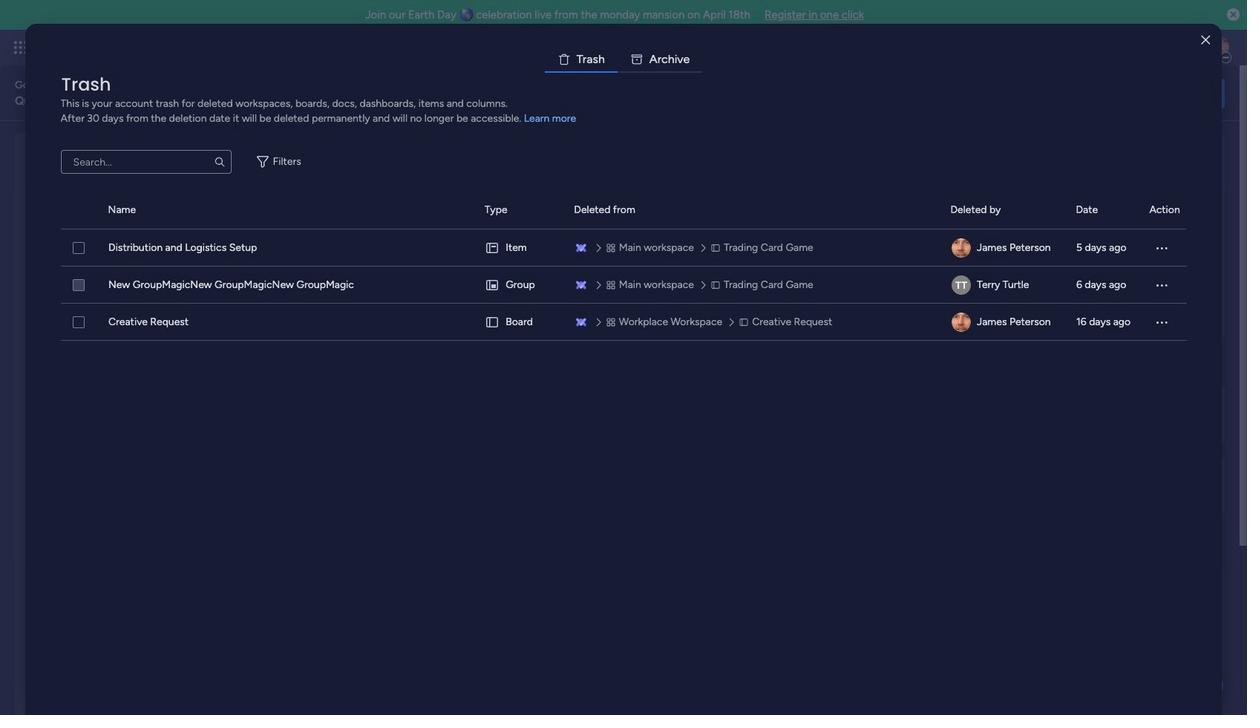 Task type: describe. For each thing, give the bounding box(es) containing it.
component image
[[745, 324, 758, 337]]

quick search results list box
[[33, 169, 967, 365]]

1 image
[[1028, 30, 1041, 47]]

menu image
[[1154, 241, 1169, 255]]

4 column header from the left
[[574, 192, 933, 229]]

2 row from the top
[[61, 267, 1187, 304]]

7 column header from the left
[[1150, 192, 1187, 229]]

close image
[[1202, 35, 1211, 46]]

1 public board image from the left
[[283, 301, 299, 317]]

3 row from the top
[[61, 304, 1187, 341]]

Search for items in the recycle bin search field
[[61, 150, 231, 174]]

add to favorites image for 1st public board image
[[232, 301, 247, 316]]

james peterson image
[[952, 238, 971, 258]]

5 column header from the left
[[951, 192, 1058, 229]]

0 vertical spatial james peterson image
[[1206, 36, 1230, 59]]

2 public board image from the left
[[514, 301, 530, 317]]

help center element
[[1002, 456, 1225, 515]]

1 column header from the left
[[61, 192, 90, 229]]



Task type: vqa. For each thing, say whether or not it's contained in the screenshot.
"Invite members" "image" to the bottom
no



Task type: locate. For each thing, give the bounding box(es) containing it.
0 horizontal spatial public board image
[[283, 301, 299, 317]]

6 column header from the left
[[1076, 192, 1132, 229]]

row group
[[61, 192, 1187, 229]]

1 horizontal spatial add to favorites image
[[463, 301, 478, 316]]

cell
[[485, 229, 556, 267], [951, 229, 1059, 267], [485, 267, 556, 304], [951, 267, 1059, 304], [485, 304, 556, 341], [951, 304, 1059, 341]]

3 column header from the left
[[485, 192, 556, 229]]

0 horizontal spatial public board image
[[51, 301, 68, 317]]

1 vertical spatial james peterson image
[[952, 313, 971, 332]]

add to favorites image
[[926, 301, 941, 316]]

1 menu image from the top
[[1154, 278, 1169, 293]]

1 public board image from the left
[[51, 301, 68, 317]]

1 horizontal spatial james peterson image
[[1206, 36, 1230, 59]]

2 horizontal spatial add to favorites image
[[695, 301, 709, 316]]

getting started element
[[1002, 384, 1225, 444]]

3 add to favorites image from the left
[[695, 301, 709, 316]]

1 vertical spatial menu image
[[1154, 315, 1169, 330]]

templates image image
[[1016, 142, 1212, 244]]

0 vertical spatial menu image
[[1154, 278, 1169, 293]]

james peterson image
[[1206, 36, 1230, 59], [952, 313, 971, 332]]

terry turtle image
[[952, 275, 971, 295]]

add to favorites image for first public board icon from left
[[463, 301, 478, 316]]

component image
[[514, 324, 527, 337]]

2 public board image from the left
[[745, 301, 761, 317]]

2 add to favorites image from the left
[[463, 301, 478, 316]]

search image
[[214, 156, 225, 168]]

row
[[61, 229, 1187, 267], [61, 267, 1187, 304], [61, 304, 1187, 341]]

column header
[[61, 192, 90, 229], [108, 192, 467, 229], [485, 192, 556, 229], [574, 192, 933, 229], [951, 192, 1058, 229], [1076, 192, 1132, 229], [1150, 192, 1187, 229]]

select product image
[[13, 40, 28, 55]]

None search field
[[61, 150, 231, 174]]

add to favorites image for 1st public board icon from the right
[[695, 301, 709, 316]]

public board image
[[51, 301, 68, 317], [745, 301, 761, 317]]

0 horizontal spatial james peterson image
[[952, 313, 971, 332]]

menu image
[[1154, 278, 1169, 293], [1154, 315, 1169, 330]]

1 row from the top
[[61, 229, 1187, 267]]

0 horizontal spatial add to favorites image
[[232, 301, 247, 316]]

1 add to favorites image from the left
[[232, 301, 247, 316]]

public board image
[[283, 301, 299, 317], [514, 301, 530, 317]]

2 menu image from the top
[[1154, 315, 1169, 330]]

add to favorites image
[[232, 301, 247, 316], [463, 301, 478, 316], [695, 301, 709, 316]]

1 horizontal spatial public board image
[[745, 301, 761, 317]]

1 horizontal spatial public board image
[[514, 301, 530, 317]]

2 column header from the left
[[108, 192, 467, 229]]

table
[[61, 192, 1187, 691]]



